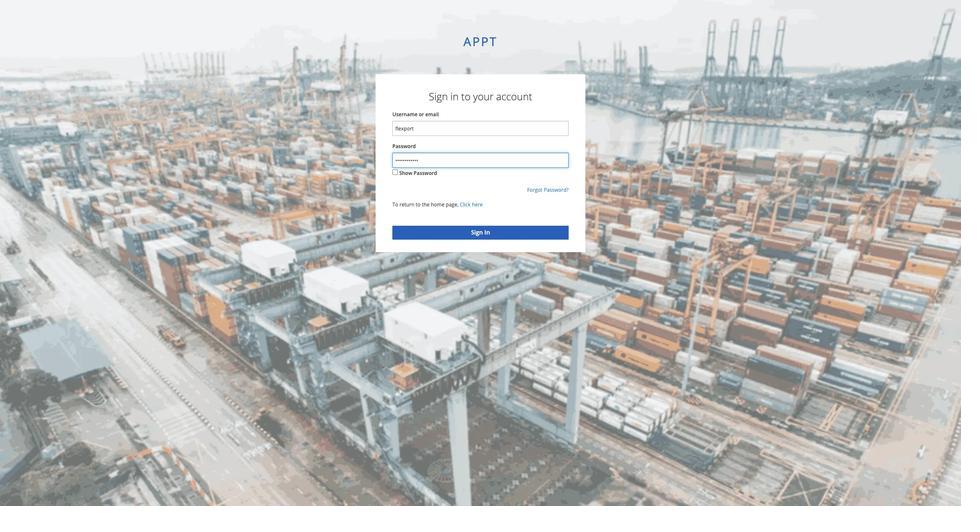 Task type: describe. For each thing, give the bounding box(es) containing it.
username
[[393, 111, 418, 118]]

or
[[419, 111, 424, 118]]

return
[[400, 201, 415, 208]]

0 vertical spatial password
[[393, 143, 416, 150]]

Show Password checkbox
[[393, 170, 398, 175]]

Username or email text field
[[393, 121, 569, 136]]

click
[[460, 201, 471, 208]]

to
[[393, 201, 399, 208]]

to for the
[[416, 201, 421, 208]]

appt
[[464, 33, 498, 50]]

show
[[399, 170, 413, 177]]

sign
[[429, 89, 448, 103]]

1 vertical spatial password
[[414, 170, 437, 177]]

click here link
[[460, 201, 483, 208]]

sign in to your account
[[429, 89, 533, 103]]

your
[[473, 89, 494, 103]]

password?
[[544, 187, 569, 194]]



Task type: locate. For each thing, give the bounding box(es) containing it.
here
[[472, 201, 483, 208]]

username or email
[[393, 111, 439, 118]]

home
[[431, 201, 445, 208]]

email
[[426, 111, 439, 118]]

forgot
[[528, 187, 543, 194]]

show password
[[399, 170, 437, 177]]

to left 'the'
[[416, 201, 421, 208]]

page,
[[446, 201, 459, 208]]

0 vertical spatial to
[[462, 89, 471, 103]]

password
[[393, 143, 416, 150], [414, 170, 437, 177]]

to
[[462, 89, 471, 103], [416, 201, 421, 208]]

the
[[422, 201, 430, 208]]

password up show
[[393, 143, 416, 150]]

forgot password? link
[[528, 187, 569, 194]]

None submit
[[393, 226, 569, 240]]

in
[[451, 89, 459, 103]]

password right show
[[414, 170, 437, 177]]

account
[[497, 89, 533, 103]]

to return to the home page, click here
[[393, 201, 483, 208]]

0 horizontal spatial to
[[416, 201, 421, 208]]

forgot password?
[[528, 187, 569, 194]]

to right in on the left top of the page
[[462, 89, 471, 103]]

Password password field
[[393, 153, 569, 168]]

to for your
[[462, 89, 471, 103]]

1 horizontal spatial to
[[462, 89, 471, 103]]

1 vertical spatial to
[[416, 201, 421, 208]]



